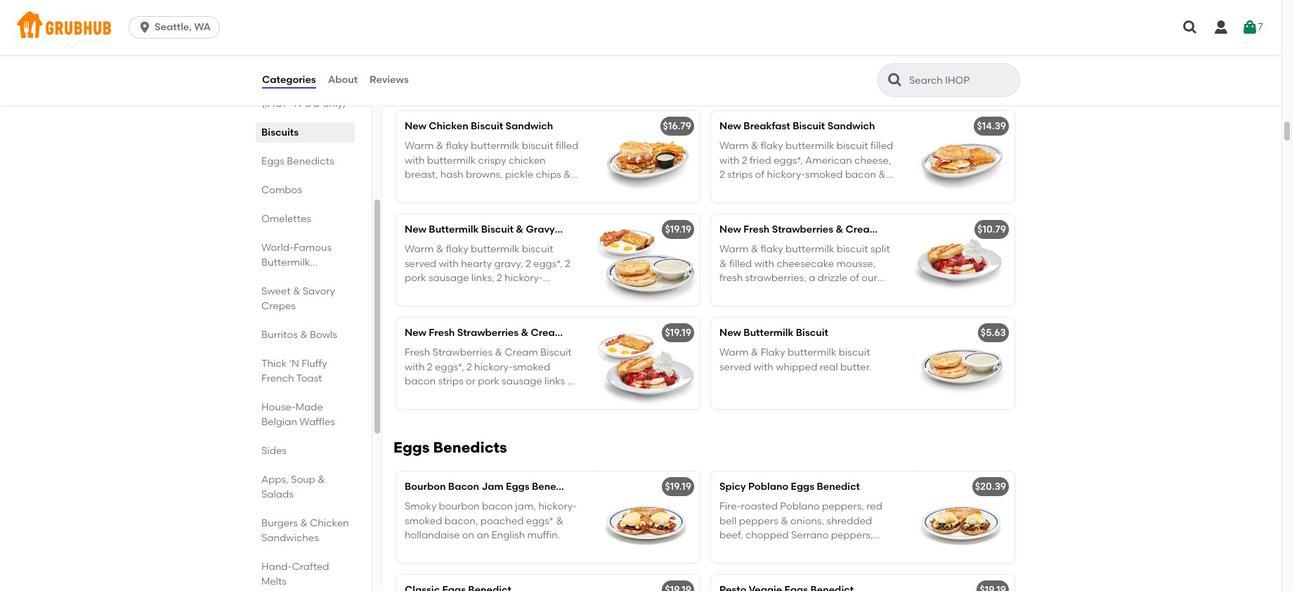 Task type: locate. For each thing, give the bounding box(es) containing it.
new for new buttermilk biscuit
[[720, 327, 742, 339]]

0 horizontal spatial on
[[462, 529, 475, 541]]

1 horizontal spatial biscuits
[[394, 78, 452, 96]]

cream up the split
[[846, 224, 879, 235]]

biscuit up butter.
[[839, 347, 871, 359]]

2 $19.19 from the top
[[665, 327, 692, 339]]

smoked inside warm & flaky buttermilk biscuit served with hearty gravy, 2 eggs*, 2 pork sausage links, 2 hickory- smoked bacon strips & hash browns. *gravy may contain pork.
[[405, 286, 442, 298]]

1 horizontal spatial english
[[807, 558, 840, 570]]

1 vertical spatial on
[[777, 558, 789, 570]]

0 vertical spatial eggs*,
[[534, 258, 563, 270]]

1 horizontal spatial eggs*,
[[534, 258, 563, 270]]

1 vertical spatial 'n
[[289, 358, 299, 370]]

0 horizontal spatial chicken
[[310, 517, 349, 529]]

0 vertical spatial bacon
[[445, 286, 476, 298]]

sandwich for new breakfast biscuit sandwich
[[828, 120, 875, 132]]

new chicken biscuit sandwich image
[[595, 111, 700, 202]]

benedicts
[[287, 155, 334, 167], [433, 439, 507, 456]]

new for new buttermilk biscuit & gravy combo
[[405, 224, 427, 235]]

1 horizontal spatial eggs*
[[765, 543, 793, 555]]

strawberries up or
[[433, 347, 493, 359]]

combo
[[557, 224, 593, 235], [601, 327, 637, 339]]

new buttermilk biscuit & gravy combo
[[405, 224, 593, 235]]

smoked up links
[[513, 361, 550, 373]]

1 vertical spatial poached
[[720, 543, 763, 555]]

2
[[526, 258, 531, 270], [565, 258, 571, 270], [497, 272, 502, 284], [427, 361, 433, 373], [467, 361, 472, 373]]

eggs up onions,
[[791, 481, 815, 493]]

1 benedict from the left
[[532, 481, 575, 493]]

1 vertical spatial an
[[792, 558, 804, 570]]

2 vertical spatial buttermilk
[[744, 327, 794, 339]]

3 $19.19 from the top
[[665, 481, 692, 493]]

strips inside warm & flaky buttermilk biscuit served with hearty gravy, 2 eggs*, 2 pork sausage links, 2 hickory- smoked bacon strips & hash browns. *gravy may contain pork.
[[478, 286, 504, 298]]

sausage up may
[[429, 272, 469, 284]]

svg image inside 7 button
[[1242, 19, 1259, 36]]

eggs* down chopped
[[765, 543, 793, 555]]

poached down the jam,
[[481, 515, 524, 527]]

whipped up the sugar.
[[823, 286, 865, 298]]

0 vertical spatial combo
[[557, 224, 593, 235]]

an
[[477, 529, 489, 541], [792, 558, 804, 570]]

biscuit down gravy
[[522, 243, 554, 255]]

on
[[462, 529, 475, 541], [777, 558, 789, 570]]

'n left go
[[292, 98, 302, 110]]

biscuit up mousse,
[[837, 243, 868, 255]]

1 vertical spatial cream
[[531, 327, 564, 339]]

search icon image
[[887, 72, 904, 89]]

buttermilk inside warm & flaky buttermilk biscuit split & filled with cheesecake mousse, fresh strawberries, a drizzle of our old-fashioned syrup, whipped topping & powdered sugar.
[[786, 243, 835, 255]]

bacon inside fresh strawberries & cream biscuit with 2 eggs*, 2 hickory-smoked bacon strips or pork sausage links & hash browns.
[[405, 375, 436, 387]]

eggs* down the jam,
[[526, 515, 554, 527]]

pork.
[[502, 300, 526, 312]]

0 vertical spatial pork
[[405, 272, 426, 284]]

2 sandwich from the left
[[828, 120, 875, 132]]

waffles
[[300, 416, 335, 428]]

muffin. inside smoky bourbon bacon jam, hickory- smoked bacon, poached eggs* & hollandaise on an english muffin.
[[528, 529, 560, 541]]

sides
[[261, 445, 287, 457]]

strips inside fresh strawberries & cream biscuit with 2 eggs*, 2 hickory-smoked bacon strips or pork sausage links & hash browns.
[[438, 375, 464, 387]]

sugar.
[[820, 300, 849, 312]]

warm inside warm & flaky buttermilk biscuit split & filled with cheesecake mousse, fresh strawberries, a drizzle of our old-fashioned syrup, whipped topping & powdered sugar.
[[720, 243, 749, 255]]

2 benedict from the left
[[817, 481, 860, 493]]

pork inside warm & flaky buttermilk biscuit served with hearty gravy, 2 eggs*, 2 pork sausage links, 2 hickory- smoked bacon strips & hash browns. *gravy may contain pork.
[[405, 272, 426, 284]]

0 horizontal spatial sandwich
[[506, 120, 553, 132]]

2 vertical spatial fresh
[[405, 347, 430, 359]]

flaky
[[446, 243, 469, 255], [761, 243, 783, 255]]

spicy poblano eggs benedict image
[[910, 472, 1015, 563]]

0 horizontal spatial sausage
[[429, 272, 469, 284]]

strawberries for flaky
[[772, 224, 834, 235]]

poached
[[481, 515, 524, 527], [720, 543, 763, 555]]

with
[[439, 258, 459, 270], [755, 258, 775, 270], [405, 361, 425, 373], [754, 361, 774, 373]]

buttermilk inside warm & flaky buttermilk biscuit served with hearty gravy, 2 eggs*, 2 pork sausage links, 2 hickory- smoked bacon strips & hash browns. *gravy may contain pork.
[[471, 243, 520, 255]]

peppers, up shredded
[[822, 501, 864, 513]]

hollandaise
[[405, 529, 460, 541], [720, 558, 775, 570]]

0 horizontal spatial pork
[[405, 272, 426, 284]]

flaky for hearty
[[446, 243, 469, 255]]

0 horizontal spatial hollandaise
[[405, 529, 460, 541]]

0 horizontal spatial eggs*,
[[435, 361, 464, 373]]

0 vertical spatial muffin.
[[528, 529, 560, 541]]

sausage left links
[[502, 375, 542, 387]]

1 vertical spatial muffin.
[[842, 558, 875, 570]]

1 horizontal spatial served
[[720, 361, 751, 373]]

smoked
[[405, 286, 442, 298], [513, 361, 550, 373], [405, 515, 442, 527]]

served
[[405, 258, 437, 270], [720, 361, 751, 373]]

2 vertical spatial $19.19
[[665, 481, 692, 493]]

1 horizontal spatial whipped
[[823, 286, 865, 298]]

warm for warm & flaky buttermilk biscuit served with whipped real butter.
[[720, 347, 749, 359]]

poached inside smoky bourbon bacon jam, hickory- smoked bacon, poached eggs* & hollandaise on an english muffin.
[[481, 515, 524, 527]]

1 vertical spatial strips
[[438, 375, 464, 387]]

1 vertical spatial biscuits
[[261, 127, 299, 138]]

2 vertical spatial cream
[[505, 347, 538, 359]]

0 vertical spatial browns.
[[541, 286, 578, 298]]

poblano
[[748, 481, 789, 493], [780, 501, 820, 513], [805, 543, 845, 555]]

omelettes
[[261, 213, 311, 225]]

1 horizontal spatial flaky
[[761, 243, 783, 255]]

thick
[[261, 358, 287, 370]]

1 horizontal spatial combo
[[601, 327, 637, 339]]

served inside warm & flaky buttermilk biscuit served with hearty gravy, 2 eggs*, 2 pork sausage links, 2 hickory- smoked bacon strips & hash browns. *gravy may contain pork.
[[405, 258, 437, 270]]

with down flaky
[[754, 361, 774, 373]]

whipped inside warm & flaky buttermilk biscuit split & filled with cheesecake mousse, fresh strawberries, a drizzle of our old-fashioned syrup, whipped topping & powdered sugar.
[[823, 286, 865, 298]]

syrup,
[[793, 286, 821, 298]]

cream
[[846, 224, 879, 235], [531, 327, 564, 339], [505, 347, 538, 359]]

0 horizontal spatial poached
[[481, 515, 524, 527]]

fresh down may
[[429, 327, 455, 339]]

hickory- down the gravy,
[[505, 272, 543, 284]]

fire-roasted poblano peppers, red bell peppers & onions, shredded beef, chopped serrano peppers, poached eggs* & poblano hollandaise on an english muffin.
[[720, 501, 883, 570]]

& inside "warm & flaky buttermilk biscuit served with whipped real butter."
[[751, 347, 759, 359]]

2 flaky from the left
[[761, 243, 783, 255]]

warm inside "warm & flaky buttermilk biscuit served with whipped real butter."
[[720, 347, 749, 359]]

1 vertical spatial strawberries
[[457, 327, 519, 339]]

cream up links
[[531, 327, 564, 339]]

fresh down *gravy
[[405, 347, 430, 359]]

buttermilk up flaky
[[744, 327, 794, 339]]

buttermilk up real
[[788, 347, 837, 359]]

butter.
[[841, 361, 872, 373]]

pork right or
[[478, 375, 500, 387]]

hollandaise down smoky
[[405, 529, 460, 541]]

0 horizontal spatial bacon
[[405, 375, 436, 387]]

bourbon
[[439, 501, 480, 513]]

filled
[[730, 258, 752, 270]]

1 vertical spatial whipped
[[776, 361, 818, 373]]

cream down new fresh strawberries & cream biscuit combo
[[505, 347, 538, 359]]

cheesecake
[[777, 258, 834, 270]]

eggs*, down gravy
[[534, 258, 563, 270]]

0 horizontal spatial benedict
[[532, 481, 575, 493]]

1 vertical spatial hollandaise
[[720, 558, 775, 570]]

topping
[[720, 300, 757, 312]]

smoked down smoky
[[405, 515, 442, 527]]

1 vertical spatial chicken
[[310, 517, 349, 529]]

english down the jam,
[[492, 529, 525, 541]]

benedicts up combos at the left top
[[287, 155, 334, 167]]

warm left flaky
[[720, 347, 749, 359]]

flaky inside warm & flaky buttermilk biscuit split & filled with cheesecake mousse, fresh strawberries, a drizzle of our old-fashioned syrup, whipped topping & powdered sugar.
[[761, 243, 783, 255]]

served down new buttermilk biscuit
[[720, 361, 751, 373]]

sausage
[[429, 272, 469, 284], [502, 375, 542, 387]]

breakfast
[[744, 120, 791, 132]]

0 horizontal spatial benedicts
[[287, 155, 334, 167]]

savory
[[303, 285, 335, 297]]

with down *gravy
[[405, 361, 425, 373]]

eggs*, inside fresh strawberries & cream biscuit with 2 eggs*, 2 hickory-smoked bacon strips or pork sausage links & hash browns.
[[435, 361, 464, 373]]

muffin. down the jam,
[[528, 529, 560, 541]]

1 horizontal spatial pork
[[478, 375, 500, 387]]

old-
[[720, 286, 741, 298]]

poblano up onions,
[[780, 501, 820, 513]]

7
[[1259, 21, 1263, 33]]

1 horizontal spatial an
[[792, 558, 804, 570]]

strawberries up cheesecake
[[772, 224, 834, 235]]

a
[[809, 272, 816, 284]]

or
[[466, 375, 476, 387]]

flaky up strawberries,
[[761, 243, 783, 255]]

buttermilk for links,
[[471, 243, 520, 255]]

benedicts up bacon
[[433, 439, 507, 456]]

smoked inside smoky bourbon bacon jam, hickory- smoked bacon, poached eggs* & hollandaise on an english muffin.
[[405, 515, 442, 527]]

bacon inside smoky bourbon bacon jam, hickory- smoked bacon, poached eggs* & hollandaise on an english muffin.
[[482, 501, 513, 513]]

1 horizontal spatial sandwich
[[828, 120, 875, 132]]

0 horizontal spatial served
[[405, 258, 437, 270]]

1 vertical spatial $19.19
[[665, 327, 692, 339]]

biscuits down '(ihop'
[[261, 127, 299, 138]]

eggs*, down may
[[435, 361, 464, 373]]

2 vertical spatial hickory-
[[539, 501, 577, 513]]

belgian
[[261, 416, 297, 428]]

smoked inside fresh strawberries & cream biscuit with 2 eggs*, 2 hickory-smoked bacon strips or pork sausage links & hash browns.
[[513, 361, 550, 373]]

warm up the filled
[[720, 243, 749, 255]]

buttermilk
[[429, 224, 479, 235], [261, 257, 310, 269], [744, 327, 794, 339]]

sausage inside warm & flaky buttermilk biscuit served with hearty gravy, 2 eggs*, 2 pork sausage links, 2 hickory- smoked bacon strips & hash browns. *gravy may contain pork.
[[429, 272, 469, 284]]

biscuit
[[471, 120, 503, 132], [793, 120, 825, 132], [481, 224, 514, 235], [882, 224, 914, 235], [567, 327, 599, 339], [796, 327, 829, 339], [541, 347, 572, 359]]

browns. up new fresh strawberries & cream biscuit combo
[[541, 286, 578, 298]]

1 vertical spatial benedicts
[[433, 439, 507, 456]]

chicken
[[429, 120, 469, 132], [310, 517, 349, 529]]

categories
[[262, 74, 316, 86]]

0 horizontal spatial english
[[492, 529, 525, 541]]

0 vertical spatial sausage
[[429, 272, 469, 284]]

0 horizontal spatial muffin.
[[528, 529, 560, 541]]

flaky inside warm & flaky buttermilk biscuit served with hearty gravy, 2 eggs*, 2 pork sausage links, 2 hickory- smoked bacon strips & hash browns. *gravy may contain pork.
[[446, 243, 469, 255]]

seattle, wa
[[155, 21, 211, 33]]

poached down 'beef,'
[[720, 543, 763, 555]]

2 horizontal spatial bacon
[[482, 501, 513, 513]]

0 horizontal spatial browns.
[[430, 390, 467, 401]]

on down chopped
[[777, 558, 789, 570]]

pork up *gravy
[[405, 272, 426, 284]]

hash inside fresh strawberries & cream biscuit with 2 eggs*, 2 hickory-smoked bacon strips or pork sausage links & hash browns.
[[405, 390, 428, 401]]

bourbon bacon jam eggs benedict image
[[595, 472, 700, 563]]

0 vertical spatial strips
[[478, 286, 504, 298]]

strips left or
[[438, 375, 464, 387]]

fresh
[[720, 272, 743, 284]]

pork inside fresh strawberries & cream biscuit with 2 eggs*, 2 hickory-smoked bacon strips or pork sausage links & hash browns.
[[478, 375, 500, 387]]

0 vertical spatial whipped
[[823, 286, 865, 298]]

1 horizontal spatial buttermilk
[[429, 224, 479, 235]]

hearty
[[461, 258, 492, 270]]

melts
[[261, 576, 287, 588]]

0 vertical spatial served
[[405, 258, 437, 270]]

1 vertical spatial fresh
[[429, 327, 455, 339]]

strawberries down contain
[[457, 327, 519, 339]]

whipped down flaky
[[776, 361, 818, 373]]

0 horizontal spatial an
[[477, 529, 489, 541]]

0 vertical spatial english
[[492, 529, 525, 541]]

fresh up the filled
[[744, 224, 770, 235]]

new breakfast biscuit sandwich image
[[910, 111, 1015, 202]]

biscuit inside "warm & flaky buttermilk biscuit served with whipped real butter."
[[839, 347, 871, 359]]

an down the serrano
[[792, 558, 804, 570]]

flaky up hearty
[[446, 243, 469, 255]]

fresh
[[744, 224, 770, 235], [429, 327, 455, 339], [405, 347, 430, 359]]

warm up *gravy
[[405, 243, 434, 255]]

classic eggs benedict image
[[595, 575, 700, 591]]

smoky
[[405, 501, 437, 513]]

strips down the links,
[[478, 286, 504, 298]]

sandwich
[[506, 120, 553, 132], [828, 120, 875, 132]]

only)
[[323, 98, 346, 110]]

flaky
[[761, 347, 786, 359]]

an down bacon,
[[477, 529, 489, 541]]

combos
[[261, 184, 302, 196]]

made
[[296, 401, 323, 413]]

buttermilk inside world-famous buttermilk pancakes sweet & savory crepes
[[261, 257, 310, 269]]

biscuit
[[522, 243, 554, 255], [837, 243, 868, 255], [839, 347, 871, 359]]

strawberries for &
[[457, 327, 519, 339]]

with up strawberries,
[[755, 258, 775, 270]]

2 vertical spatial strawberries
[[433, 347, 493, 359]]

0 vertical spatial chicken
[[429, 120, 469, 132]]

beef,
[[720, 529, 743, 541]]

2 vertical spatial smoked
[[405, 515, 442, 527]]

bacon left or
[[405, 375, 436, 387]]

warm for warm & flaky buttermilk biscuit served with hearty gravy, 2 eggs*, 2 pork sausage links, 2 hickory- smoked bacon strips & hash browns. *gravy may contain pork.
[[405, 243, 434, 255]]

browns. down or
[[430, 390, 467, 401]]

0 vertical spatial poached
[[481, 515, 524, 527]]

burritos & bowls
[[261, 329, 337, 341]]

1 flaky from the left
[[446, 243, 469, 255]]

1 vertical spatial eggs*
[[765, 543, 793, 555]]

0 horizontal spatial strips
[[438, 375, 464, 387]]

an inside "fire-roasted poblano peppers, red bell peppers & onions, shredded beef, chopped serrano peppers, poached eggs* & poblano hollandaise on an english muffin."
[[792, 558, 804, 570]]

0 vertical spatial fresh
[[744, 224, 770, 235]]

buttermilk for new buttermilk biscuit
[[744, 327, 794, 339]]

biscuits up new chicken biscuit sandwich
[[394, 78, 452, 96]]

salads
[[261, 489, 294, 500]]

'n right thick
[[289, 358, 299, 370]]

with left hearty
[[439, 258, 459, 270]]

1 horizontal spatial benedict
[[817, 481, 860, 493]]

1 vertical spatial hash
[[405, 390, 428, 401]]

english inside "fire-roasted poblano peppers, red bell peppers & onions, shredded beef, chopped serrano peppers, poached eggs* & poblano hollandaise on an english muffin."
[[807, 558, 840, 570]]

0 vertical spatial cream
[[846, 224, 879, 235]]

bacon down jam
[[482, 501, 513, 513]]

2 vertical spatial bacon
[[482, 501, 513, 513]]

peppers, down shredded
[[831, 529, 873, 541]]

with inside warm & flaky buttermilk biscuit served with hearty gravy, 2 eggs*, 2 pork sausage links, 2 hickory- smoked bacon strips & hash browns. *gravy may contain pork.
[[439, 258, 459, 270]]

fresh inside fresh strawberries & cream biscuit with 2 eggs*, 2 hickory-smoked bacon strips or pork sausage links & hash browns.
[[405, 347, 430, 359]]

0 vertical spatial hickory-
[[505, 272, 543, 284]]

$19.19 for new buttermilk biscuit
[[665, 327, 692, 339]]

fresh strawberries & cream biscuit with 2 eggs*, 2 hickory-smoked bacon strips or pork sausage links & hash browns.
[[405, 347, 575, 401]]

muffin. down shredded
[[842, 558, 875, 570]]

biscuit inside warm & flaky buttermilk biscuit served with hearty gravy, 2 eggs*, 2 pork sausage links, 2 hickory- smoked bacon strips & hash browns. *gravy may contain pork.
[[522, 243, 554, 255]]

1 vertical spatial eggs*,
[[435, 361, 464, 373]]

1 vertical spatial smoked
[[513, 361, 550, 373]]

buttermilk up cheesecake
[[786, 243, 835, 255]]

0 vertical spatial strawberries
[[772, 224, 834, 235]]

hickory- right the jam,
[[539, 501, 577, 513]]

0 horizontal spatial hash
[[405, 390, 428, 401]]

buttermilk up pancakes
[[261, 257, 310, 269]]

about
[[328, 74, 358, 86]]

poblano down the serrano
[[805, 543, 845, 555]]

benedict up shredded
[[817, 481, 860, 493]]

hickory- up or
[[475, 361, 513, 373]]

1 vertical spatial sausage
[[502, 375, 542, 387]]

world-famous buttermilk pancakes sweet & savory crepes
[[261, 242, 335, 312]]

sweet
[[261, 285, 291, 297]]

$19.19
[[665, 224, 692, 235], [665, 327, 692, 339], [665, 481, 692, 493]]

& inside burgers & chicken sandwiches
[[300, 517, 308, 529]]

spicy poblano eggs benedict
[[720, 481, 860, 493]]

served inside "warm & flaky buttermilk biscuit served with whipped real butter."
[[720, 361, 751, 373]]

eggs benedicts
[[261, 155, 334, 167], [394, 439, 507, 456]]

may
[[440, 300, 461, 312]]

on down bacon,
[[462, 529, 475, 541]]

0 vertical spatial biscuits
[[394, 78, 452, 96]]

benedict up the jam,
[[532, 481, 575, 493]]

hollandaise down 'beef,'
[[720, 558, 775, 570]]

eggs up combos at the left top
[[261, 155, 285, 167]]

hickory- inside fresh strawberries & cream biscuit with 2 eggs*, 2 hickory-smoked bacon strips or pork sausage links & hash browns.
[[475, 361, 513, 373]]

1 horizontal spatial on
[[777, 558, 789, 570]]

0 vertical spatial smoked
[[405, 286, 442, 298]]

soup
[[291, 474, 315, 486]]

family feasts (ihop 'n go only)
[[261, 83, 346, 110]]

warm inside warm & flaky buttermilk biscuit served with hearty gravy, 2 eggs*, 2 pork sausage links, 2 hickory- smoked bacon strips & hash browns. *gravy may contain pork.
[[405, 243, 434, 255]]

bacon up may
[[445, 286, 476, 298]]

eggs*,
[[534, 258, 563, 270], [435, 361, 464, 373]]

1 horizontal spatial sausage
[[502, 375, 542, 387]]

sandwiches
[[261, 532, 319, 544]]

english down the serrano
[[807, 558, 840, 570]]

hash
[[516, 286, 539, 298], [405, 390, 428, 401]]

1 horizontal spatial hash
[[516, 286, 539, 298]]

poblano up roasted
[[748, 481, 789, 493]]

poached inside "fire-roasted poblano peppers, red bell peppers & onions, shredded beef, chopped serrano peppers, poached eggs* & poblano hollandaise on an english muffin."
[[720, 543, 763, 555]]

bell
[[720, 515, 737, 527]]

peppers,
[[822, 501, 864, 513], [831, 529, 873, 541]]

buttermilk up the gravy,
[[471, 243, 520, 255]]

0 vertical spatial eggs*
[[526, 515, 554, 527]]

onions,
[[791, 515, 825, 527]]

1 horizontal spatial strips
[[478, 286, 504, 298]]

0 vertical spatial 'n
[[292, 98, 302, 110]]

1 $19.19 from the top
[[665, 224, 692, 235]]

eggs up the jam,
[[506, 481, 530, 493]]

0 vertical spatial benedicts
[[287, 155, 334, 167]]

new buttermilk biscuit image
[[910, 318, 1015, 409]]

smoked up *gravy
[[405, 286, 442, 298]]

buttermilk up hearty
[[429, 224, 479, 235]]

eggs benedicts up bacon
[[394, 439, 507, 456]]

svg image
[[1182, 19, 1199, 36], [1213, 19, 1230, 36], [1242, 19, 1259, 36], [138, 20, 152, 34]]

famous
[[294, 242, 332, 254]]

new fresh strawberries & cream biscuit image
[[910, 214, 1015, 306]]

browns.
[[541, 286, 578, 298], [430, 390, 467, 401]]

0 vertical spatial an
[[477, 529, 489, 541]]

0 vertical spatial hollandaise
[[405, 529, 460, 541]]

1 sandwich from the left
[[506, 120, 553, 132]]

crepes
[[261, 300, 296, 312]]

eggs benedicts up combos at the left top
[[261, 155, 334, 167]]

1 vertical spatial pork
[[478, 375, 500, 387]]

served up *gravy
[[405, 258, 437, 270]]

biscuit inside warm & flaky buttermilk biscuit split & filled with cheesecake mousse, fresh strawberries, a drizzle of our old-fashioned syrup, whipped topping & powdered sugar.
[[837, 243, 868, 255]]

new for new fresh strawberries & cream biscuit
[[720, 224, 742, 235]]

0 vertical spatial buttermilk
[[429, 224, 479, 235]]

& inside apps, soup & salads
[[318, 474, 325, 486]]

0 vertical spatial eggs benedicts
[[261, 155, 334, 167]]

bacon
[[448, 481, 479, 493]]



Task type: describe. For each thing, give the bounding box(es) containing it.
1 vertical spatial poblano
[[780, 501, 820, 513]]

fire-
[[720, 501, 741, 513]]

buttermilk inside "warm & flaky buttermilk biscuit served with whipped real butter."
[[788, 347, 837, 359]]

served for warm & flaky buttermilk biscuit served with hearty gravy, 2 eggs*, 2 pork sausage links, 2 hickory- smoked bacon strips & hash browns. *gravy may contain pork.
[[405, 258, 437, 270]]

1 vertical spatial combo
[[601, 327, 637, 339]]

with inside fresh strawberries & cream biscuit with 2 eggs*, 2 hickory-smoked bacon strips or pork sausage links & hash browns.
[[405, 361, 425, 373]]

7 button
[[1242, 15, 1263, 40]]

'n inside the family feasts (ihop 'n go only)
[[292, 98, 302, 110]]

serrano
[[791, 529, 829, 541]]

jam,
[[515, 501, 536, 513]]

served for warm & flaky buttermilk biscuit served with whipped real butter.
[[720, 361, 751, 373]]

jam
[[482, 481, 504, 493]]

$19.19 for spicy poblano eggs benedict
[[665, 481, 692, 493]]

smoky bourbon bacon jam, hickory- smoked bacon, poached eggs* & hollandaise on an english muffin.
[[405, 501, 577, 541]]

warm & flaky buttermilk biscuit served with whipped real butter.
[[720, 347, 872, 373]]

2 vertical spatial poblano
[[805, 543, 845, 555]]

new buttermilk biscuit & gravy combo image
[[595, 214, 700, 306]]

categories button
[[261, 55, 317, 105]]

new for new breakfast biscuit sandwich
[[720, 120, 742, 132]]

flaky for filled
[[761, 243, 783, 255]]

& inside smoky bourbon bacon jam, hickory- smoked bacon, poached eggs* & hollandaise on an english muffin.
[[556, 515, 564, 527]]

reviews
[[370, 74, 409, 86]]

spicy
[[720, 481, 746, 493]]

strawberries inside fresh strawberries & cream biscuit with 2 eggs*, 2 hickory-smoked bacon strips or pork sausage links & hash browns.
[[433, 347, 493, 359]]

strawberries,
[[745, 272, 807, 284]]

sausage inside fresh strawberries & cream biscuit with 2 eggs*, 2 hickory-smoked bacon strips or pork sausage links & hash browns.
[[502, 375, 542, 387]]

browns. inside warm & flaky buttermilk biscuit served with hearty gravy, 2 eggs*, 2 pork sausage links, 2 hickory- smoked bacon strips & hash browns. *gravy may contain pork.
[[541, 286, 578, 298]]

contain
[[464, 300, 500, 312]]

about button
[[327, 55, 359, 105]]

seattle, wa button
[[129, 16, 226, 39]]

pancakes
[[261, 271, 308, 283]]

on inside "fire-roasted poblano peppers, red bell peppers & onions, shredded beef, chopped serrano peppers, poached eggs* & poblano hollandaise on an english muffin."
[[777, 558, 789, 570]]

$10.79
[[978, 224, 1007, 235]]

on inside smoky bourbon bacon jam, hickory- smoked bacon, poached eggs* & hollandaise on an english muffin.
[[462, 529, 475, 541]]

hickory- inside smoky bourbon bacon jam, hickory- smoked bacon, poached eggs* & hollandaise on an english muffin.
[[539, 501, 577, 513]]

with inside warm & flaky buttermilk biscuit split & filled with cheesecake mousse, fresh strawberries, a drizzle of our old-fashioned syrup, whipped topping & powdered sugar.
[[755, 258, 775, 270]]

$5.63
[[981, 327, 1007, 339]]

eggs*, inside warm & flaky buttermilk biscuit served with hearty gravy, 2 eggs*, 2 pork sausage links, 2 hickory- smoked bacon strips & hash browns. *gravy may contain pork.
[[534, 258, 563, 270]]

pesto veggie eggs benedict image
[[910, 575, 1015, 591]]

eggs* inside "fire-roasted poblano peppers, red bell peppers & onions, shredded beef, chopped serrano peppers, poached eggs* & poblano hollandaise on an english muffin."
[[765, 543, 793, 555]]

an inside smoky bourbon bacon jam, hickory- smoked bacon, poached eggs* & hollandaise on an english muffin.
[[477, 529, 489, 541]]

new for new fresh strawberries & cream biscuit combo
[[405, 327, 427, 339]]

bowls
[[310, 329, 337, 341]]

cream for biscuit
[[531, 327, 564, 339]]

warm & flaky buttermilk biscuit served with hearty gravy, 2 eggs*, 2 pork sausage links, 2 hickory- smoked bacon strips & hash browns. *gravy may contain pork.
[[405, 243, 578, 312]]

mousse,
[[837, 258, 876, 270]]

fresh for strawberries
[[429, 327, 455, 339]]

*gravy
[[405, 300, 438, 312]]

biscuit for mousse,
[[837, 243, 868, 255]]

of
[[850, 272, 860, 284]]

drizzle
[[818, 272, 848, 284]]

bacon inside warm & flaky buttermilk biscuit served with hearty gravy, 2 eggs*, 2 pork sausage links, 2 hickory- smoked bacon strips & hash browns. *gravy may contain pork.
[[445, 286, 476, 298]]

browns. inside fresh strawberries & cream biscuit with 2 eggs*, 2 hickory-smoked bacon strips or pork sausage links & hash browns.
[[430, 390, 467, 401]]

eggs* inside smoky bourbon bacon jam, hickory- smoked bacon, poached eggs* & hollandaise on an english muffin.
[[526, 515, 554, 527]]

1 vertical spatial eggs benedicts
[[394, 439, 507, 456]]

eggs up the bourbon
[[394, 439, 430, 456]]

bourbon
[[405, 481, 446, 493]]

0 vertical spatial poblano
[[748, 481, 789, 493]]

seattle,
[[155, 21, 192, 33]]

new buttermilk biscuit
[[720, 327, 829, 339]]

burgers
[[261, 517, 298, 529]]

world-
[[261, 242, 294, 254]]

biscuit inside fresh strawberries & cream biscuit with 2 eggs*, 2 hickory-smoked bacon strips or pork sausage links & hash browns.
[[541, 347, 572, 359]]

buttermilk for new buttermilk biscuit & gravy combo
[[429, 224, 479, 235]]

1 horizontal spatial benedicts
[[433, 439, 507, 456]]

new chicken biscuit sandwich
[[405, 120, 553, 132]]

our
[[862, 272, 878, 284]]

biscuit for eggs*,
[[522, 243, 554, 255]]

warm for warm & flaky buttermilk biscuit split & filled with cheesecake mousse, fresh strawberries, a drizzle of our old-fashioned syrup, whipped topping & powdered sugar.
[[720, 243, 749, 255]]

new breakfast biscuit sandwich
[[720, 120, 875, 132]]

reviews button
[[369, 55, 410, 105]]

hash inside warm & flaky buttermilk biscuit served with hearty gravy, 2 eggs*, 2 pork sausage links, 2 hickory- smoked bacon strips & hash browns. *gravy may contain pork.
[[516, 286, 539, 298]]

apps,
[[261, 474, 289, 486]]

new fresh strawberries & cream biscuit combo image
[[595, 318, 700, 409]]

& inside world-famous buttermilk pancakes sweet & savory crepes
[[293, 285, 300, 297]]

new fresh strawberries & cream biscuit
[[720, 224, 914, 235]]

buttermilk for drizzle
[[786, 243, 835, 255]]

burritos
[[261, 329, 298, 341]]

house-made belgian waffles
[[261, 401, 335, 428]]

fashioned
[[741, 286, 790, 298]]

links
[[545, 375, 565, 387]]

shredded
[[827, 515, 872, 527]]

family
[[261, 83, 293, 95]]

whipped inside "warm & flaky buttermilk biscuit served with whipped real butter."
[[776, 361, 818, 373]]

chopped
[[746, 529, 789, 541]]

0 vertical spatial peppers,
[[822, 501, 864, 513]]

with inside "warm & flaky buttermilk biscuit served with whipped real butter."
[[754, 361, 774, 373]]

split
[[871, 243, 890, 255]]

hand-
[[261, 561, 292, 573]]

feasts
[[295, 83, 326, 95]]

cream for biscuit
[[846, 224, 879, 235]]

warm & flaky buttermilk biscuit split & filled with cheesecake mousse, fresh strawberries, a drizzle of our old-fashioned syrup, whipped topping & powdered sugar.
[[720, 243, 890, 312]]

sandwich for new chicken biscuit sandwich
[[506, 120, 553, 132]]

bourbon bacon jam eggs benedict
[[405, 481, 575, 493]]

hand-crafted melts
[[261, 561, 329, 588]]

fresh for &
[[744, 224, 770, 235]]

$16.79
[[663, 120, 692, 132]]

thick 'n fluffy french toast
[[261, 358, 327, 384]]

muffin. inside "fire-roasted poblano peppers, red bell peppers & onions, shredded beef, chopped serrano peppers, poached eggs* & poblano hollandaise on an english muffin."
[[842, 558, 875, 570]]

hickory- inside warm & flaky buttermilk biscuit served with hearty gravy, 2 eggs*, 2 pork sausage links, 2 hickory- smoked bacon strips & hash browns. *gravy may contain pork.
[[505, 272, 543, 284]]

red
[[867, 501, 883, 513]]

english inside smoky bourbon bacon jam, hickory- smoked bacon, poached eggs* & hollandaise on an english muffin.
[[492, 529, 525, 541]]

house-
[[261, 401, 296, 413]]

fluffy
[[302, 358, 327, 370]]

gravy,
[[495, 258, 523, 270]]

new fresh strawberries & cream biscuit combo
[[405, 327, 637, 339]]

'n inside thick 'n fluffy french toast
[[289, 358, 299, 370]]

new for new chicken biscuit sandwich
[[405, 120, 427, 132]]

gravy
[[526, 224, 555, 235]]

french
[[261, 373, 294, 384]]

Search IHOP search field
[[908, 74, 1016, 87]]

wa
[[194, 21, 211, 33]]

cream inside fresh strawberries & cream biscuit with 2 eggs*, 2 hickory-smoked bacon strips or pork sausage links & hash browns.
[[505, 347, 538, 359]]

svg image inside seattle, wa button
[[138, 20, 152, 34]]

links,
[[472, 272, 495, 284]]

apps, soup & salads
[[261, 474, 325, 500]]

peppers
[[739, 515, 779, 527]]

real
[[820, 361, 838, 373]]

main navigation navigation
[[0, 0, 1282, 55]]

0 horizontal spatial eggs benedicts
[[261, 155, 334, 167]]

hollandaise inside smoky bourbon bacon jam, hickory- smoked bacon, poached eggs* & hollandaise on an english muffin.
[[405, 529, 460, 541]]

hollandaise inside "fire-roasted poblano peppers, red bell peppers & onions, shredded beef, chopped serrano peppers, poached eggs* & poblano hollandaise on an english muffin."
[[720, 558, 775, 570]]

toast
[[296, 373, 322, 384]]

chicken inside burgers & chicken sandwiches
[[310, 517, 349, 529]]

$19.19 for new fresh strawberries & cream biscuit
[[665, 224, 692, 235]]

1 vertical spatial peppers,
[[831, 529, 873, 541]]

crafted
[[292, 561, 329, 573]]

roasted
[[741, 501, 778, 513]]

$20.39
[[975, 481, 1007, 493]]

(ihop
[[261, 98, 290, 110]]

go
[[304, 98, 321, 110]]



Task type: vqa. For each thing, say whether or not it's contained in the screenshot.
COFFEE
no



